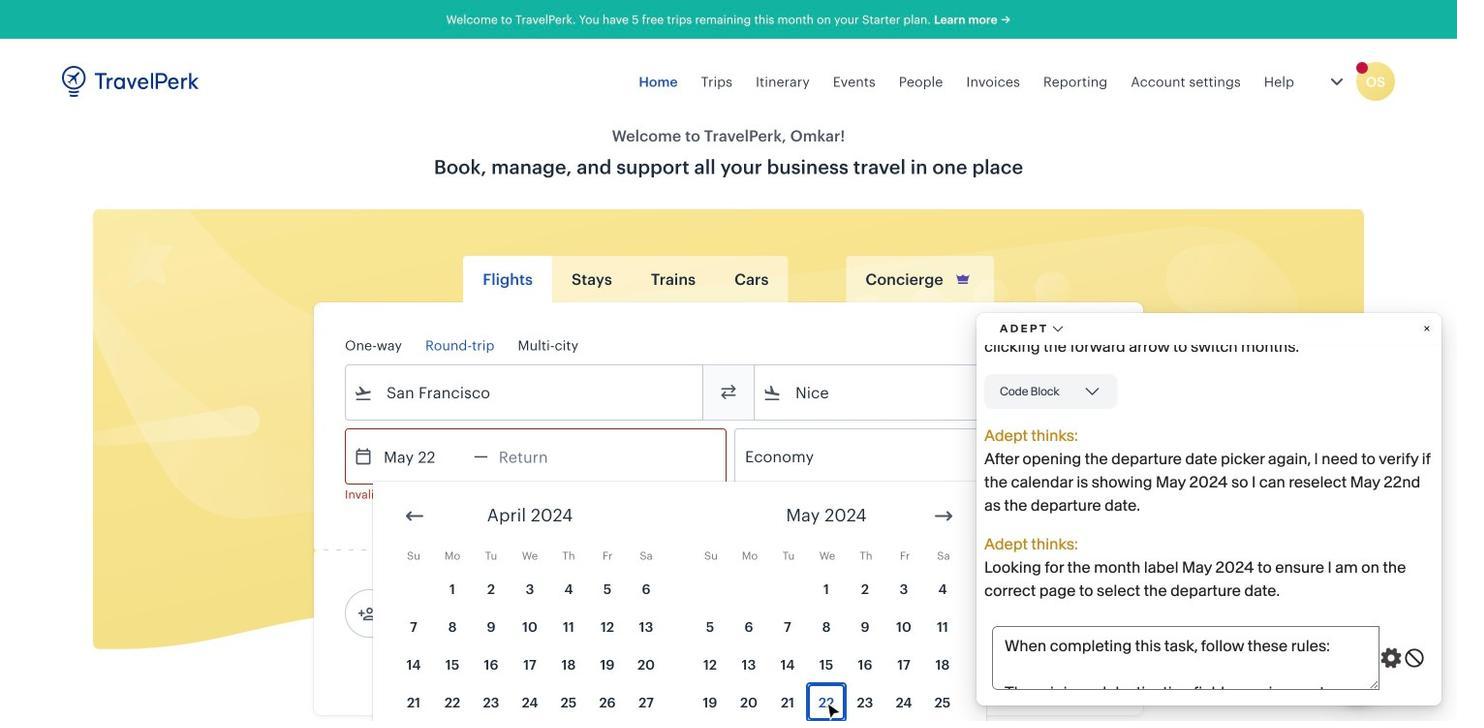 Task type: locate. For each thing, give the bounding box(es) containing it.
Depart text field
[[373, 429, 474, 484]]

Add first traveler search field
[[377, 598, 579, 629]]

move backward to switch to the previous month. image
[[403, 505, 427, 528]]



Task type: describe. For each thing, give the bounding box(es) containing it.
move forward to switch to the next month. image
[[933, 505, 956, 528]]

From search field
[[373, 377, 678, 408]]

calendar application
[[373, 482, 1458, 721]]

Return text field
[[488, 429, 589, 484]]

To search field
[[782, 377, 1087, 408]]



